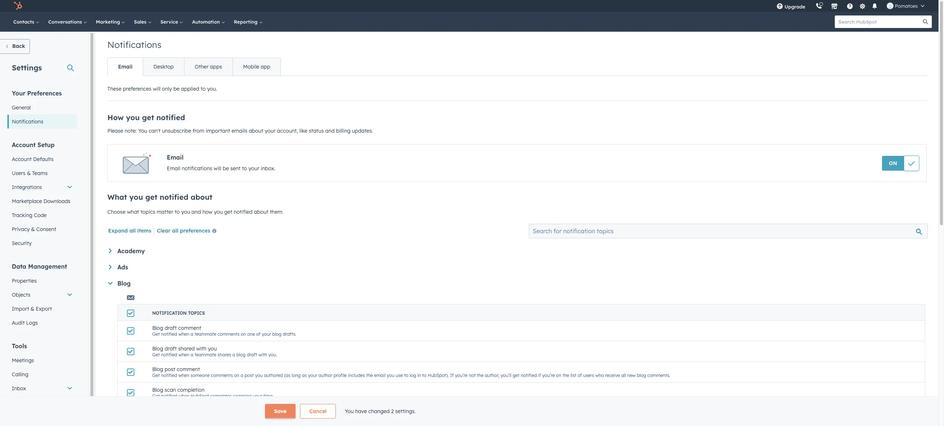 Task type: describe. For each thing, give the bounding box(es) containing it.
import & export
[[12, 306, 52, 313]]

you up what
[[129, 193, 143, 202]]

all for clear
[[172, 228, 179, 234]]

2 the from the left
[[477, 373, 484, 379]]

notification
[[152, 311, 187, 316]]

who
[[596, 373, 604, 379]]

only
[[162, 86, 172, 92]]

sent
[[230, 165, 241, 172]]

a inside blog post comment get notified when someone comments on a post you authored (as long as your author profile includes the email you use to log in to hubspot). if you're not the author, you'll get notified if you're on the list of users who receive all new blog comments.
[[241, 373, 243, 379]]

you left 'authored'
[[255, 373, 263, 379]]

objects button
[[7, 288, 77, 302]]

blog for blog
[[117, 280, 131, 288]]

2 you're from the left
[[542, 373, 555, 379]]

0 horizontal spatial topics
[[141, 209, 155, 216]]

your inside the blog scan completion get notified when hubspot completes scanning your blog.
[[253, 394, 262, 400]]

get inside blog post comment get notified when someone comments on a post you authored (as long as your author profile includes the email you use to log in to hubspot). if you're not the author, you'll get notified if you're on the list of users who receive all new blog comments.
[[513, 373, 520, 379]]

you'll
[[501, 373, 512, 379]]

comments inside blog post comment get notified when someone comments on a post you authored (as long as your author profile includes the email you use to log in to hubspot). if you're not the author, you'll get notified if you're on the list of users who receive all new blog comments.
[[211, 373, 233, 379]]

completes
[[210, 394, 232, 400]]

how
[[202, 209, 212, 216]]

reporting
[[234, 19, 259, 25]]

calling
[[12, 372, 28, 378]]

defaults
[[33, 156, 54, 163]]

your preferences element
[[7, 89, 77, 129]]

apps
[[210, 64, 222, 70]]

general
[[12, 104, 31, 111]]

5 when from the top
[[178, 415, 189, 420]]

hubspot
[[191, 394, 209, 400]]

on left draft.
[[281, 415, 287, 420]]

pomatoes
[[895, 3, 918, 9]]

5 get from the top
[[152, 415, 160, 420]]

2 vertical spatial comment
[[260, 415, 280, 420]]

you up 'note:' at left top
[[126, 113, 140, 122]]

notified inside blog draft shared with you get notified when a teammate shares a blog draft with you.
[[161, 353, 177, 358]]

your left account,
[[265, 128, 276, 134]]

scan
[[165, 387, 176, 394]]

can't
[[149, 128, 161, 134]]

tracking
[[12, 212, 32, 219]]

2
[[391, 409, 394, 415]]

& for consent
[[31, 226, 35, 233]]

calling icon image
[[816, 3, 823, 10]]

notified down scan
[[161, 415, 177, 420]]

shares
[[218, 353, 231, 358]]

data management element
[[7, 263, 77, 330]]

upgrade
[[785, 4, 806, 10]]

email inside button
[[118, 64, 132, 70]]

audit
[[12, 320, 25, 327]]

consent
[[36, 226, 56, 233]]

if
[[450, 373, 454, 379]]

data
[[12, 263, 26, 271]]

inbox button
[[7, 382, 77, 396]]

get up 'matter'
[[145, 193, 158, 202]]

account defaults link
[[7, 152, 77, 167]]

comments inside blog draft comment get notified when a teammate comments on one of your blog drafts.
[[218, 332, 240, 337]]

contacts
[[13, 19, 36, 25]]

in inside blog post comment get notified when someone comments on a post you authored (as long as your author profile includes the email you use to log in to hubspot). if you're not the author, you'll get notified if you're on the list of users who receive all new blog comments.
[[417, 373, 421, 379]]

1 horizontal spatial post
[[245, 373, 254, 379]]

search image
[[923, 19, 929, 24]]

your inside blog draft comment get notified when a teammate comments on one of your blog drafts.
[[262, 332, 271, 337]]

upgrade image
[[777, 3, 784, 10]]

to right the log
[[422, 373, 427, 379]]

account for account defaults
[[12, 156, 32, 163]]

clear all preferences
[[157, 228, 210, 234]]

save
[[274, 409, 287, 415]]

meetings
[[12, 358, 34, 364]]

receive
[[605, 373, 620, 379]]

security
[[12, 240, 32, 247]]

conversations
[[48, 19, 83, 25]]

& for teams
[[27, 170, 31, 177]]

a right save
[[288, 415, 291, 420]]

navigation containing email
[[107, 58, 281, 76]]

0 horizontal spatial you.
[[207, 86, 217, 92]]

notified inside blog draft comment get notified when a teammate comments on one of your blog drafts.
[[161, 332, 177, 337]]

comment for blog post comment
[[177, 367, 200, 373]]

settings link
[[858, 2, 867, 10]]

will for only
[[153, 86, 161, 92]]

a inside blog draft comment get notified when a teammate comments on one of your blog drafts.
[[191, 332, 193, 337]]

1 horizontal spatial and
[[325, 128, 335, 134]]

data management
[[12, 263, 67, 271]]

get for blog scan completion
[[152, 394, 160, 400]]

applied
[[181, 86, 199, 92]]

one
[[247, 332, 255, 337]]

long
[[292, 373, 301, 379]]

app
[[261, 64, 270, 70]]

as
[[302, 373, 307, 379]]

draft for comment
[[165, 325, 177, 332]]

on inside blog draft comment get notified when a teammate comments on one of your blog drafts.
[[241, 332, 246, 337]]

0 vertical spatial preferences
[[123, 86, 151, 92]]

caret image
[[108, 283, 113, 285]]

have
[[355, 409, 367, 415]]

preferences
[[27, 90, 62, 97]]

3 teammate from the top
[[195, 415, 216, 420]]

1 vertical spatial topics
[[188, 311, 205, 316]]

account setup
[[12, 141, 55, 149]]

will for be
[[214, 165, 221, 172]]

them.
[[270, 209, 284, 216]]

items
[[137, 228, 151, 234]]

someone
[[191, 373, 210, 379]]

privacy & consent
[[12, 226, 56, 233]]

academy button
[[109, 248, 926, 255]]

email button
[[108, 58, 143, 76]]

like
[[299, 128, 308, 134]]

export
[[36, 306, 52, 313]]

search button
[[920, 16, 932, 28]]

save button
[[265, 405, 296, 419]]

to right applied
[[201, 86, 206, 92]]

import
[[12, 306, 29, 313]]

sales link
[[130, 12, 156, 32]]

hubspot link
[[9, 1, 28, 10]]

notified up unsubscribe
[[156, 113, 185, 122]]

authored
[[264, 373, 283, 379]]

users
[[12, 170, 25, 177]]

expand
[[108, 228, 128, 234]]

when for draft
[[178, 332, 189, 337]]

1 vertical spatial and
[[192, 209, 201, 216]]

0 horizontal spatial you
[[138, 128, 147, 134]]

if
[[538, 373, 541, 379]]

0 horizontal spatial in
[[251, 415, 255, 420]]

@mentions
[[218, 415, 241, 420]]

from
[[193, 128, 204, 134]]

note:
[[125, 128, 137, 134]]

to right sent
[[242, 165, 247, 172]]

author
[[319, 373, 333, 379]]

downloads
[[43, 198, 70, 205]]

choose what topics matter to you and how you get notified about them.
[[107, 209, 284, 216]]

notified left them.
[[234, 209, 253, 216]]

marketplaces button
[[827, 0, 843, 12]]

properties link
[[7, 274, 77, 288]]

notified inside the blog scan completion get notified when hubspot completes scanning your blog.
[[161, 394, 177, 400]]

teammate inside blog draft shared with you get notified when a teammate shares a blog draft with you.
[[195, 353, 216, 358]]

you inside blog draft shared with you get notified when a teammate shares a blog draft with you.
[[208, 346, 217, 353]]

blog inside blog draft comment get notified when a teammate comments on one of your blog drafts.
[[272, 332, 282, 337]]

to right 'matter'
[[175, 209, 180, 216]]

notified up 'matter'
[[160, 193, 188, 202]]



Task type: locate. For each thing, give the bounding box(es) containing it.
integrations button
[[7, 181, 77, 195]]

cancel button
[[300, 405, 336, 419]]

all left items
[[129, 228, 136, 234]]

notifications down the sales
[[107, 39, 162, 50]]

& inside data management "element"
[[31, 306, 34, 313]]

get up can't on the left
[[142, 113, 154, 122]]

post
[[165, 367, 175, 373], [245, 373, 254, 379]]

comments.
[[648, 373, 671, 379]]

0 vertical spatial will
[[153, 86, 161, 92]]

caret image for ads
[[109, 265, 112, 270]]

blog inside blog draft shared with you get notified when a teammate shares a blog draft with you.
[[152, 346, 163, 353]]

list
[[571, 373, 577, 379]]

includes
[[348, 373, 365, 379]]

1 horizontal spatial all
[[172, 228, 179, 234]]

all for expand
[[129, 228, 136, 234]]

caret image left academy
[[109, 249, 112, 254]]

1 vertical spatial be
[[223, 165, 229, 172]]

3 get from the top
[[152, 373, 160, 379]]

account up 'users'
[[12, 156, 32, 163]]

2 vertical spatial &
[[31, 306, 34, 313]]

blog right shares
[[236, 353, 246, 358]]

management
[[28, 263, 67, 271]]

all inside button
[[172, 228, 179, 234]]

privacy & consent link
[[7, 223, 77, 237]]

the left "email"
[[366, 373, 373, 379]]

and
[[325, 128, 335, 134], [192, 209, 201, 216]]

when inside blog post comment get notified when someone comments on a post you authored (as long as your author profile includes the email you use to log in to hubspot). if you're not the author, you'll get notified if you're on the list of users who receive all new blog comments.
[[178, 373, 189, 379]]

menu
[[772, 0, 930, 12]]

draft inside blog draft comment get notified when a teammate comments on one of your blog drafts.
[[165, 325, 177, 332]]

account inside "link"
[[12, 156, 32, 163]]

teammate inside blog draft comment get notified when a teammate comments on one of your blog drafts.
[[195, 332, 216, 337]]

0 horizontal spatial and
[[192, 209, 201, 216]]

logs
[[26, 320, 38, 327]]

3 when from the top
[[178, 373, 189, 379]]

1 caret image from the top
[[109, 249, 112, 254]]

hubspot).
[[428, 373, 449, 379]]

notifications button
[[869, 0, 881, 12]]

0 horizontal spatial you're
[[455, 373, 468, 379]]

on up scanning
[[234, 373, 239, 379]]

1 vertical spatial caret image
[[109, 265, 112, 270]]

comment inside blog post comment get notified when someone comments on a post you authored (as long as your author profile includes the email you use to log in to hubspot). if you're not the author, you'll get notified if you're on the list of users who receive all new blog comments.
[[177, 367, 200, 373]]

when for scan
[[178, 394, 189, 400]]

unsubscribe
[[162, 128, 191, 134]]

1 vertical spatial in
[[251, 415, 255, 420]]

draft left shared
[[165, 346, 177, 353]]

0 vertical spatial teammate
[[195, 332, 216, 337]]

all left new
[[622, 373, 626, 379]]

comment down blog.
[[260, 415, 280, 420]]

choose
[[107, 209, 126, 216]]

your left blog.
[[253, 394, 262, 400]]

get inside the blog scan completion get notified when hubspot completes scanning your blog.
[[152, 394, 160, 400]]

your inside blog post comment get notified when someone comments on a post you authored (as long as your author profile includes the email you use to log in to hubspot). if you're not the author, you'll get notified if you're on the list of users who receive all new blog comments.
[[308, 373, 317, 379]]

notified up scan
[[161, 373, 177, 379]]

be left sent
[[223, 165, 229, 172]]

you up clear all preferences
[[181, 209, 190, 216]]

draft.
[[302, 415, 314, 420]]

of right list in the right bottom of the page
[[578, 373, 582, 379]]

blog inside blog draft comment get notified when a teammate comments on one of your blog drafts.
[[152, 325, 163, 332]]

emails
[[232, 128, 247, 134]]

2 teammate from the top
[[195, 353, 216, 358]]

with right shared
[[196, 346, 207, 353]]

blog for blog post comment get notified when someone comments on a post you authored (as long as your author profile includes the email you use to log in to hubspot). if you're not the author, you'll get notified if you're on the list of users who receive all new blog comments.
[[152, 367, 163, 373]]

1 vertical spatial will
[[214, 165, 221, 172]]

1 horizontal spatial you're
[[542, 373, 555, 379]]

marketplace downloads link
[[7, 195, 77, 209]]

your right as
[[308, 373, 317, 379]]

1 horizontal spatial topics
[[188, 311, 205, 316]]

notifications
[[107, 39, 162, 50], [12, 119, 43, 125]]

and left "billing"
[[325, 128, 335, 134]]

topics right the notification
[[188, 311, 205, 316]]

you right "@mentions"
[[242, 415, 250, 420]]

notified left "completion"
[[161, 394, 177, 400]]

preferences
[[123, 86, 151, 92], [180, 228, 210, 234]]

0 vertical spatial and
[[325, 128, 335, 134]]

you left can't on the left
[[138, 128, 147, 134]]

contacts link
[[9, 12, 44, 32]]

1 vertical spatial email
[[167, 154, 184, 161]]

0 horizontal spatial of
[[256, 332, 261, 337]]

security link
[[7, 237, 77, 251]]

on
[[241, 332, 246, 337], [234, 373, 239, 379], [556, 373, 562, 379], [281, 415, 287, 420]]

1 horizontal spatial preferences
[[180, 228, 210, 234]]

all right clear on the bottom left of the page
[[172, 228, 179, 234]]

comments up the blog scan completion get notified when hubspot completes scanning your blog.
[[211, 373, 233, 379]]

blog left draft.
[[292, 415, 301, 420]]

notified left if
[[521, 373, 537, 379]]

service
[[161, 19, 180, 25]]

1 vertical spatial you
[[345, 409, 354, 415]]

caret image left ads at the left bottom of page
[[109, 265, 112, 270]]

service link
[[156, 12, 188, 32]]

you
[[126, 113, 140, 122], [129, 193, 143, 202], [181, 209, 190, 216], [214, 209, 223, 216], [208, 346, 217, 353], [255, 373, 263, 379], [387, 373, 395, 379], [242, 415, 250, 420]]

2 get from the top
[[152, 353, 160, 358]]

your left inbox.
[[249, 165, 259, 172]]

1 horizontal spatial in
[[417, 373, 421, 379]]

about left them.
[[254, 209, 269, 216]]

use
[[396, 373, 403, 379]]

1 horizontal spatial notifications
[[107, 39, 162, 50]]

settings.
[[395, 409, 416, 415]]

0 horizontal spatial notifications
[[12, 119, 43, 125]]

you left the use
[[387, 373, 395, 379]]

you right how on the left of page
[[214, 209, 223, 216]]

conversations link
[[44, 12, 92, 32]]

4 get from the top
[[152, 394, 160, 400]]

post up scan
[[165, 367, 175, 373]]

blog inside blog post comment get notified when someone comments on a post you authored (as long as your author profile includes the email you use to log in to hubspot). if you're not the author, you'll get notified if you're on the list of users who receive all new blog comments.
[[152, 367, 163, 373]]

caret image for academy
[[109, 249, 112, 254]]

get inside blog post comment get notified when someone comments on a post you authored (as long as your author profile includes the email you use to log in to hubspot). if you're not the author, you'll get notified if you're on the list of users who receive all new blog comments.
[[152, 373, 160, 379]]

menu item
[[811, 0, 812, 12]]

you. up 'authored'
[[269, 353, 277, 358]]

blog.
[[264, 394, 274, 400]]

be
[[173, 86, 180, 92], [223, 165, 229, 172]]

notifications down general
[[12, 119, 43, 125]]

0 horizontal spatial post
[[165, 367, 175, 373]]

blog inside the blog scan completion get notified when hubspot completes scanning your blog.
[[152, 387, 163, 394]]

cancel
[[310, 409, 327, 415]]

will left sent
[[214, 165, 221, 172]]

1 vertical spatial preferences
[[180, 228, 210, 234]]

ads
[[117, 264, 128, 271]]

your right one
[[262, 332, 271, 337]]

& right 'users'
[[27, 170, 31, 177]]

topics right what
[[141, 209, 155, 216]]

1 horizontal spatial of
[[578, 373, 582, 379]]

get right how on the left of page
[[224, 209, 232, 216]]

email up these
[[118, 64, 132, 70]]

email left notifications
[[167, 165, 180, 172]]

1 horizontal spatial will
[[214, 165, 221, 172]]

draft
[[165, 325, 177, 332], [165, 346, 177, 353], [247, 353, 257, 358]]

2 caret image from the top
[[109, 265, 112, 270]]

of inside blog draft comment get notified when a teammate comments on one of your blog drafts.
[[256, 332, 261, 337]]

1 teammate from the top
[[195, 332, 216, 337]]

comment down shared
[[177, 367, 200, 373]]

notified down the notification
[[161, 332, 177, 337]]

users & teams link
[[7, 167, 77, 181]]

get right you'll
[[513, 373, 520, 379]]

caret image inside academy dropdown button
[[109, 249, 112, 254]]

scanning
[[233, 394, 252, 400]]

caret image
[[109, 249, 112, 254], [109, 265, 112, 270]]

users & teams
[[12, 170, 48, 177]]

0 vertical spatial email
[[118, 64, 132, 70]]

blog for blog draft shared with you get notified when a teammate shares a blog draft with you.
[[152, 346, 163, 353]]

0 horizontal spatial be
[[173, 86, 180, 92]]

email up notifications
[[167, 154, 184, 161]]

2 account from the top
[[12, 156, 32, 163]]

a
[[191, 332, 193, 337], [191, 353, 193, 358], [233, 353, 235, 358], [241, 373, 243, 379], [191, 415, 193, 420], [256, 415, 259, 420], [288, 415, 291, 420]]

back
[[12, 43, 25, 49]]

audit logs
[[12, 320, 38, 327]]

privacy
[[12, 226, 30, 233]]

blog draft comment get notified when a teammate comments on one of your blog drafts.
[[152, 325, 296, 337]]

preferences inside clear all preferences button
[[180, 228, 210, 234]]

completion
[[178, 387, 205, 394]]

0 vertical spatial &
[[27, 170, 31, 177]]

marketplaces image
[[832, 3, 838, 10]]

academy
[[117, 248, 145, 255]]

draft down the notification
[[165, 325, 177, 332]]

blog button
[[108, 280, 926, 288]]

automation link
[[188, 12, 230, 32]]

0 horizontal spatial will
[[153, 86, 161, 92]]

what
[[127, 209, 139, 216]]

email
[[374, 373, 386, 379]]

about right "emails"
[[249, 128, 263, 134]]

Search for notification topics search field
[[529, 224, 928, 239]]

clear
[[157, 228, 171, 234]]

in down scanning
[[251, 415, 255, 420]]

a up someone on the bottom
[[191, 353, 193, 358]]

0 vertical spatial comment
[[178, 325, 201, 332]]

1 vertical spatial notifications
[[12, 119, 43, 125]]

blog for blog draft comment get notified when a teammate comments on one of your blog drafts.
[[152, 325, 163, 332]]

all inside blog post comment get notified when someone comments on a post you authored (as long as your author profile includes the email you use to log in to hubspot). if you're not the author, you'll get notified if you're on the list of users who receive all new blog comments.
[[622, 373, 626, 379]]

1 when from the top
[[178, 332, 189, 337]]

desktop
[[154, 64, 174, 70]]

a left save button
[[256, 415, 259, 420]]

of right one
[[256, 332, 261, 337]]

2 when from the top
[[178, 353, 189, 358]]

and left how on the left of page
[[192, 209, 201, 216]]

2 vertical spatial teammate
[[195, 415, 216, 420]]

4 when from the top
[[178, 394, 189, 400]]

navigation
[[107, 58, 281, 76]]

to
[[201, 86, 206, 92], [242, 165, 247, 172], [175, 209, 180, 216], [404, 373, 409, 379], [422, 373, 427, 379]]

1 vertical spatial you.
[[269, 353, 277, 358]]

a up scanning
[[241, 373, 243, 379]]

account setup element
[[7, 141, 77, 251]]

menu containing pomatoes
[[772, 0, 930, 12]]

account up the 'account defaults'
[[12, 141, 36, 149]]

clear all preferences button
[[157, 227, 220, 236]]

draft down one
[[247, 353, 257, 358]]

be right only
[[173, 86, 180, 92]]

1 vertical spatial &
[[31, 226, 35, 233]]

get for blog post comment
[[152, 373, 160, 379]]

tools element
[[7, 343, 77, 427]]

blog right new
[[637, 373, 646, 379]]

teams
[[32, 170, 48, 177]]

please note: you can't unsubscribe from important emails about your account, like status and billing updates.
[[107, 128, 373, 134]]

Search HubSpot search field
[[835, 16, 926, 28]]

when inside the blog scan completion get notified when hubspot completes scanning your blog.
[[178, 394, 189, 400]]

2 horizontal spatial the
[[563, 373, 569, 379]]

1 vertical spatial about
[[191, 193, 213, 202]]

import & export link
[[7, 302, 77, 316]]

0 vertical spatial about
[[249, 128, 263, 134]]

tyler black image
[[887, 3, 894, 9]]

drafts.
[[283, 332, 296, 337]]

1 horizontal spatial be
[[223, 165, 229, 172]]

comments
[[218, 332, 240, 337], [211, 373, 233, 379]]

comment down the 'notification topics'
[[178, 325, 201, 332]]

0 vertical spatial account
[[12, 141, 36, 149]]

matter
[[157, 209, 173, 216]]

about up how on the left of page
[[191, 193, 213, 202]]

you left shares
[[208, 346, 217, 353]]

1 vertical spatial comments
[[211, 373, 233, 379]]

3 the from the left
[[563, 373, 569, 379]]

1 vertical spatial comment
[[177, 367, 200, 373]]

0 vertical spatial comments
[[218, 332, 240, 337]]

caret image inside ads dropdown button
[[109, 265, 112, 270]]

0 vertical spatial of
[[256, 332, 261, 337]]

preferences down choose what topics matter to you and how you get notified about them.
[[180, 228, 210, 234]]

0 vertical spatial caret image
[[109, 249, 112, 254]]

the left list in the right bottom of the page
[[563, 373, 569, 379]]

a down the hubspot
[[191, 415, 193, 420]]

get inside blog draft shared with you get notified when a teammate shares a blog draft with you.
[[152, 353, 160, 358]]

1 vertical spatial teammate
[[195, 353, 216, 358]]

you left the have
[[345, 409, 354, 415]]

get inside blog draft comment get notified when a teammate comments on one of your blog drafts.
[[152, 332, 160, 337]]

notified
[[156, 113, 185, 122], [160, 193, 188, 202], [234, 209, 253, 216], [161, 332, 177, 337], [161, 353, 177, 358], [161, 373, 177, 379], [521, 373, 537, 379], [161, 394, 177, 400], [161, 415, 177, 420]]

1 horizontal spatial with
[[259, 353, 267, 358]]

& right privacy
[[31, 226, 35, 233]]

1 vertical spatial account
[[12, 156, 32, 163]]

1 account from the top
[[12, 141, 36, 149]]

0 horizontal spatial with
[[196, 346, 207, 353]]

teammate down the hubspot
[[195, 415, 216, 420]]

you have changed 2 settings.
[[345, 409, 416, 415]]

marketplace downloads
[[12, 198, 70, 205]]

draft for shared
[[165, 346, 177, 353]]

post up scanning
[[245, 373, 254, 379]]

1 horizontal spatial you.
[[269, 353, 277, 358]]

settings image
[[859, 3, 866, 10]]

settings
[[12, 63, 42, 72]]

notifications inside 'notifications' link
[[12, 119, 43, 125]]

preferences right these
[[123, 86, 151, 92]]

1 horizontal spatial you
[[345, 409, 354, 415]]

1 vertical spatial of
[[578, 373, 582, 379]]

on left one
[[241, 332, 246, 337]]

a right shares
[[233, 353, 235, 358]]

notification topics
[[152, 311, 205, 316]]

0 vertical spatial in
[[417, 373, 421, 379]]

get for blog draft comment
[[152, 332, 160, 337]]

meetings link
[[7, 354, 77, 368]]

1 the from the left
[[366, 373, 373, 379]]

1 get from the top
[[152, 332, 160, 337]]

1 you're from the left
[[455, 373, 468, 379]]

on
[[889, 160, 898, 167]]

blog inside blog draft shared with you get notified when a teammate shares a blog draft with you.
[[236, 353, 246, 358]]

of inside blog post comment get notified when someone comments on a post you authored (as long as your author profile includes the email you use to log in to hubspot). if you're not the author, you'll get notified if you're on the list of users who receive all new blog comments.
[[578, 373, 582, 379]]

0 vertical spatial topics
[[141, 209, 155, 216]]

2 vertical spatial about
[[254, 209, 269, 216]]

a up shared
[[191, 332, 193, 337]]

other apps button
[[184, 58, 232, 76]]

the right not
[[477, 373, 484, 379]]

0 vertical spatial you
[[138, 128, 147, 134]]

email notifications will be sent to your inbox.
[[167, 165, 275, 172]]

how you get notified
[[107, 113, 185, 122]]

2 vertical spatial email
[[167, 165, 180, 172]]

comments up shares
[[218, 332, 240, 337]]

blog left drafts.
[[272, 332, 282, 337]]

teammate up blog draft shared with you get notified when a teammate shares a blog draft with you.
[[195, 332, 216, 337]]

1 horizontal spatial the
[[477, 373, 484, 379]]

& left export
[[31, 306, 34, 313]]

account for account setup
[[12, 141, 36, 149]]

hubspot image
[[13, 1, 22, 10]]

0 horizontal spatial all
[[129, 228, 136, 234]]

with
[[196, 346, 207, 353], [259, 353, 267, 358]]

tracking code link
[[7, 209, 77, 223]]

profile
[[334, 373, 347, 379]]

in right the log
[[417, 373, 421, 379]]

notifications image
[[872, 3, 878, 10]]

when for post
[[178, 373, 189, 379]]

help image
[[847, 3, 854, 10]]

blog inside blog post comment get notified when someone comments on a post you authored (as long as your author profile includes the email you use to log in to hubspot). if you're not the author, you'll get notified if you're on the list of users who receive all new blog comments.
[[637, 373, 646, 379]]

mobile app
[[243, 64, 270, 70]]

& for export
[[31, 306, 34, 313]]

tools
[[12, 343, 27, 350]]

blog for blog scan completion get notified when hubspot completes scanning your blog.
[[152, 387, 163, 394]]

2 horizontal spatial all
[[622, 373, 626, 379]]

(as
[[284, 373, 291, 379]]

calling icon button
[[813, 1, 826, 11]]

when inside blog draft shared with you get notified when a teammate shares a blog draft with you.
[[178, 353, 189, 358]]

expand all items
[[108, 228, 151, 234]]

when inside blog draft comment get notified when a teammate comments on one of your blog drafts.
[[178, 332, 189, 337]]

ads button
[[109, 264, 926, 271]]

0 vertical spatial be
[[173, 86, 180, 92]]

0 horizontal spatial preferences
[[123, 86, 151, 92]]

comment for blog draft comment
[[178, 325, 201, 332]]

0 horizontal spatial the
[[366, 373, 373, 379]]

you. right applied
[[207, 86, 217, 92]]

what you get notified about
[[107, 193, 213, 202]]

with up 'authored'
[[259, 353, 267, 358]]

comment
[[178, 325, 201, 332], [177, 367, 200, 373], [260, 415, 280, 420]]

to left the log
[[404, 373, 409, 379]]

teammate left shares
[[195, 353, 216, 358]]

0 vertical spatial you.
[[207, 86, 217, 92]]

0 vertical spatial notifications
[[107, 39, 162, 50]]

not
[[469, 373, 476, 379]]

on left list in the right bottom of the page
[[556, 373, 562, 379]]

other apps
[[195, 64, 222, 70]]

you. inside blog draft shared with you get notified when a teammate shares a blog draft with you.
[[269, 353, 277, 358]]

comment inside blog draft comment get notified when a teammate comments on one of your blog drafts.
[[178, 325, 201, 332]]

notified left shared
[[161, 353, 177, 358]]

help button
[[844, 0, 857, 12]]

objects
[[12, 292, 30, 299]]

will left only
[[153, 86, 161, 92]]



Task type: vqa. For each thing, say whether or not it's contained in the screenshot.
Help popup button
yes



